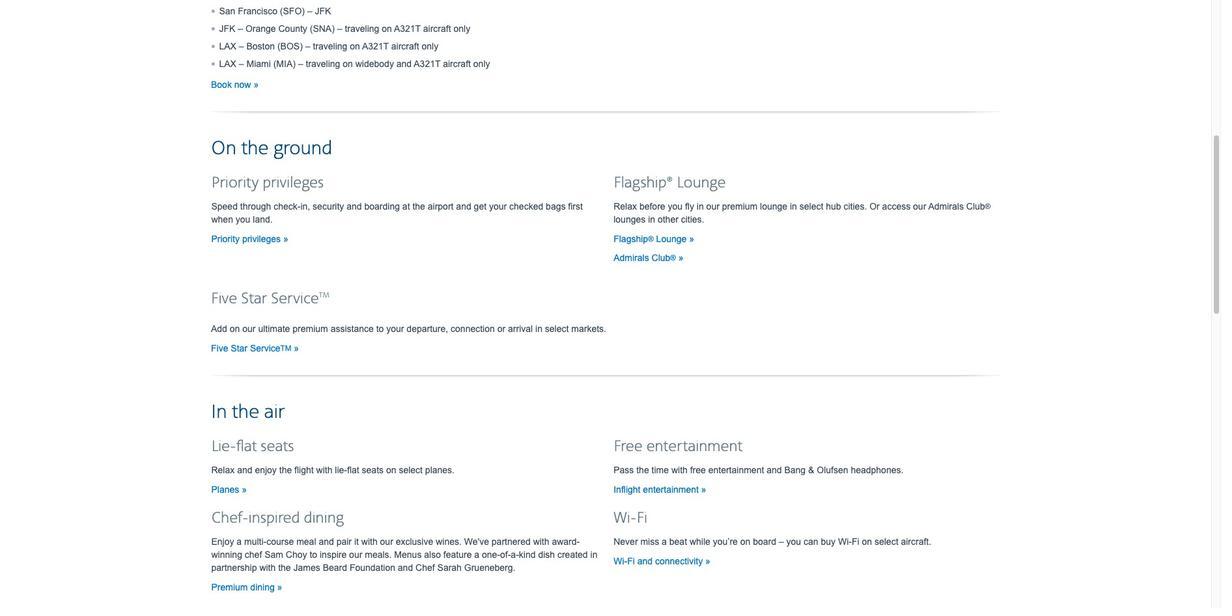 Task type: locate. For each thing, give the bounding box(es) containing it.
1 lax from the top
[[219, 41, 236, 51]]

lax left "boston"
[[219, 41, 236, 51]]

0 vertical spatial aircraft
[[423, 23, 451, 34]]

grueneberg.
[[464, 563, 516, 573]]

air
[[264, 400, 285, 425]]

premium right ultimate
[[293, 324, 328, 334]]

relax inside relax before you fly in our premium lounge in select hub cities. or access our admirals club ® lounges in other cities.
[[614, 201, 637, 212]]

wi- up never on the bottom of the page
[[614, 509, 637, 528]]

enjoy
[[255, 465, 277, 475]]

wi- for wi-fi and connectivity
[[614, 556, 627, 567]]

1 horizontal spatial to
[[376, 324, 384, 334]]

pair
[[337, 537, 352, 547]]

on
[[382, 23, 392, 34], [350, 41, 360, 51], [343, 58, 353, 69], [230, 324, 240, 334], [386, 465, 396, 475], [740, 537, 751, 547], [862, 537, 872, 547]]

0 vertical spatial tm
[[319, 291, 330, 300]]

foundation
[[350, 563, 395, 573]]

1 horizontal spatial flat
[[347, 465, 359, 475]]

you down through
[[236, 214, 250, 225]]

wi- right buy
[[838, 537, 852, 547]]

0 horizontal spatial to
[[310, 550, 317, 560]]

in
[[697, 201, 704, 212], [790, 201, 797, 212], [648, 214, 655, 225], [535, 324, 543, 334], [590, 550, 598, 560]]

privileges down land.
[[242, 234, 281, 244]]

– right (sfo)
[[307, 6, 312, 16]]

entertainment right free
[[709, 465, 764, 475]]

lax – boston (bos) – traveling on a321t aircraft only
[[219, 41, 438, 51]]

get
[[474, 201, 487, 212]]

0 vertical spatial entertainment
[[647, 438, 743, 456]]

0 vertical spatial cities.
[[844, 201, 867, 212]]

0 vertical spatial five star service tm
[[211, 290, 330, 309]]

privileges up the check-
[[263, 174, 324, 193]]

0 vertical spatial lax
[[219, 41, 236, 51]]

premium inside relax before you fly in our premium lounge in select hub cities. or access our admirals club ® lounges in other cities.
[[722, 201, 758, 212]]

2 vertical spatial entertainment
[[643, 484, 699, 495]]

and left bang
[[767, 465, 782, 475]]

orange
[[246, 23, 276, 34]]

0 vertical spatial your
[[489, 201, 507, 212]]

the
[[241, 137, 269, 161], [413, 201, 425, 212], [232, 400, 259, 425], [279, 465, 292, 475], [637, 465, 649, 475], [278, 563, 291, 573]]

jfk up (sna)
[[315, 6, 331, 16]]

five star service tm
[[211, 290, 330, 309], [211, 343, 291, 354]]

admirals inside relax before you fly in our premium lounge in select hub cities. or access our admirals club ® lounges in other cities.
[[928, 201, 964, 212]]

1 horizontal spatial club
[[966, 201, 985, 212]]

1 five star service tm from the top
[[211, 290, 330, 309]]

admirals down flagship
[[614, 253, 649, 263]]

1 five from the top
[[211, 290, 237, 309]]

service down ultimate
[[250, 343, 280, 354]]

0 horizontal spatial cities.
[[681, 214, 704, 225]]

2 vertical spatial ®
[[670, 253, 676, 262]]

with right it
[[361, 537, 378, 547]]

1 vertical spatial entertainment
[[709, 465, 764, 475]]

privileges
[[263, 174, 324, 193], [242, 234, 281, 244]]

2 priority from the top
[[211, 234, 240, 244]]

before
[[640, 201, 665, 212]]

flat right flight at left bottom
[[347, 465, 359, 475]]

wi- down never on the bottom of the page
[[614, 556, 627, 567]]

and left enjoy
[[237, 465, 252, 475]]

0 vertical spatial wi-
[[614, 509, 637, 528]]

dining up 'meal'
[[304, 509, 344, 528]]

you left can
[[787, 537, 801, 547]]

2 vertical spatial a321t
[[414, 58, 441, 69]]

premium left lounge
[[722, 201, 758, 212]]

2 vertical spatial fi
[[627, 556, 635, 567]]

a321t
[[394, 23, 421, 34], [362, 41, 389, 51], [414, 58, 441, 69]]

0 horizontal spatial premium
[[293, 324, 328, 334]]

sam
[[265, 550, 283, 560]]

entertainment down time
[[643, 484, 699, 495]]

1 vertical spatial jfk
[[219, 23, 235, 34]]

award-
[[552, 537, 580, 547]]

2 priority privileges from the top
[[211, 234, 283, 244]]

club
[[966, 201, 985, 212], [652, 253, 670, 263]]

the inside enjoy a multi-course meal and pair it with our exclusive wines. we've partnered with award- winning chef sam choy to inspire our meals. menus also feature a one-of-a-kind dish created in partnership with the james beard foundation and chef sarah grueneberg.
[[278, 563, 291, 573]]

with
[[316, 465, 332, 475], [672, 465, 688, 475], [361, 537, 378, 547], [533, 537, 549, 547], [259, 563, 276, 573]]

in right lounge
[[790, 201, 797, 212]]

county
[[278, 23, 307, 34]]

1 vertical spatial tm
[[280, 344, 291, 352]]

arrival
[[508, 324, 533, 334]]

relax up planes
[[211, 465, 235, 475]]

a left multi-
[[237, 537, 242, 547]]

priority up speed
[[211, 174, 259, 193]]

traveling down the lax – boston (bos) – traveling on a321t aircraft only
[[306, 58, 340, 69]]

1 vertical spatial lounge
[[656, 234, 687, 244]]

five up add
[[211, 290, 237, 309]]

0 vertical spatial priority privileges
[[211, 174, 324, 193]]

traveling for a321t
[[313, 41, 347, 51]]

five down add
[[211, 343, 228, 354]]

fi
[[637, 509, 648, 528], [852, 537, 860, 547], [627, 556, 635, 567]]

1 vertical spatial fi
[[852, 537, 860, 547]]

1 vertical spatial star
[[231, 343, 248, 354]]

ground
[[274, 137, 332, 161]]

1 horizontal spatial admirals
[[928, 201, 964, 212]]

priority privileges up through
[[211, 174, 324, 193]]

departure,
[[407, 324, 448, 334]]

1 vertical spatial to
[[310, 550, 317, 560]]

1 horizontal spatial relax
[[614, 201, 637, 212]]

1 vertical spatial a321t
[[362, 41, 389, 51]]

0 horizontal spatial seats
[[261, 438, 294, 456]]

1 horizontal spatial fi
[[637, 509, 648, 528]]

0 vertical spatial fi
[[637, 509, 648, 528]]

james
[[293, 563, 320, 573]]

planes
[[211, 484, 242, 495]]

premium
[[211, 582, 248, 593]]

star up "in the air"
[[231, 343, 248, 354]]

lounge
[[760, 201, 788, 212]]

seats up enjoy
[[261, 438, 294, 456]]

you
[[668, 201, 683, 212], [236, 214, 250, 225], [787, 537, 801, 547]]

1 vertical spatial you
[[236, 214, 250, 225]]

also
[[424, 550, 441, 560]]

2 five star service tm from the top
[[211, 343, 291, 354]]

in
[[211, 400, 227, 425]]

1 vertical spatial dining
[[250, 582, 275, 593]]

wi- for wi-fi
[[614, 509, 637, 528]]

at
[[402, 201, 410, 212]]

lax for lax – boston (bos) – traveling on a321t aircraft only
[[219, 41, 236, 51]]

now
[[234, 79, 251, 90]]

priority privileges down land.
[[211, 234, 283, 244]]

entertainment up free
[[647, 438, 743, 456]]

1 vertical spatial only
[[422, 41, 438, 51]]

0 vertical spatial relax
[[614, 201, 637, 212]]

0 horizontal spatial your
[[386, 324, 404, 334]]

select left planes.
[[399, 465, 423, 475]]

five star service tm down ultimate
[[211, 343, 291, 354]]

0 vertical spatial star
[[241, 290, 267, 309]]

lounge up fly
[[677, 174, 726, 193]]

choy
[[286, 550, 307, 560]]

2 lax from the top
[[219, 58, 236, 69]]

land.
[[253, 214, 273, 225]]

chef
[[245, 550, 262, 560]]

2 horizontal spatial ®
[[985, 202, 991, 210]]

fi down never on the bottom of the page
[[627, 556, 635, 567]]

0 vertical spatial dining
[[304, 509, 344, 528]]

enjoy a multi-course meal and pair it with our exclusive wines. we've partnered with award- winning chef sam choy to inspire our meals. menus also feature a one-of-a-kind dish created in partnership with the james beard foundation and chef sarah grueneberg.
[[211, 537, 598, 573]]

lax
[[219, 41, 236, 51], [219, 58, 236, 69]]

priority down when
[[211, 234, 240, 244]]

2 horizontal spatial you
[[787, 537, 801, 547]]

0 vertical spatial five
[[211, 290, 237, 309]]

board
[[753, 537, 776, 547]]

star up ultimate
[[241, 290, 267, 309]]

five star service tm up ultimate
[[211, 290, 330, 309]]

0 vertical spatial ®
[[985, 202, 991, 210]]

the right at
[[413, 201, 425, 212]]

® inside relax before you fly in our premium lounge in select hub cities. or access our admirals club ® lounges in other cities.
[[985, 202, 991, 210]]

0 horizontal spatial club
[[652, 253, 670, 263]]

1 horizontal spatial you
[[668, 201, 683, 212]]

relax
[[614, 201, 637, 212], [211, 465, 235, 475]]

priority privileges
[[211, 174, 324, 193], [211, 234, 283, 244]]

0 vertical spatial jfk
[[315, 6, 331, 16]]

a-
[[511, 550, 519, 560]]

ultimate
[[258, 324, 290, 334]]

a down we've
[[474, 550, 479, 560]]

– left miami
[[239, 58, 244, 69]]

to up 'james'
[[310, 550, 317, 560]]

one-
[[482, 550, 500, 560]]

2 vertical spatial only
[[473, 58, 490, 69]]

on right add
[[230, 324, 240, 334]]

1 vertical spatial priority
[[211, 234, 240, 244]]

0 vertical spatial priority
[[211, 174, 259, 193]]

traveling up lax – miami (mia) – traveling on widebody and a321t aircraft only
[[345, 23, 379, 34]]

0 vertical spatial only
[[454, 23, 470, 34]]

1 horizontal spatial tm
[[319, 291, 330, 300]]

in right created
[[590, 550, 598, 560]]

a left the beat
[[662, 537, 667, 547]]

1 vertical spatial lax
[[219, 58, 236, 69]]

fi right buy
[[852, 537, 860, 547]]

bang
[[785, 465, 806, 475]]

on
[[211, 137, 236, 161]]

1 vertical spatial your
[[386, 324, 404, 334]]

1 vertical spatial relax
[[211, 465, 235, 475]]

2 vertical spatial wi-
[[614, 556, 627, 567]]

0 horizontal spatial admirals
[[614, 253, 649, 263]]

lounge down other
[[656, 234, 687, 244]]

flagship
[[614, 234, 648, 244]]

flat up enjoy
[[236, 438, 257, 456]]

–
[[307, 6, 312, 16], [238, 23, 243, 34], [337, 23, 342, 34], [239, 41, 244, 51], [305, 41, 310, 51], [239, 58, 244, 69], [298, 58, 303, 69], [779, 537, 784, 547]]

0 vertical spatial club
[[966, 201, 985, 212]]

partnered
[[492, 537, 531, 547]]

select
[[800, 201, 824, 212], [545, 324, 569, 334], [399, 465, 423, 475], [875, 537, 899, 547]]

– right board
[[779, 537, 784, 547]]

0 vertical spatial you
[[668, 201, 683, 212]]

your left the departure, in the bottom of the page
[[386, 324, 404, 334]]

jfk
[[315, 6, 331, 16], [219, 23, 235, 34]]

your right the 'get'
[[489, 201, 507, 212]]

lax up book now
[[219, 58, 236, 69]]

1 horizontal spatial cities.
[[844, 201, 867, 212]]

your inside speed through check-in, security and boarding at the airport and get your checked bags first when you land.
[[489, 201, 507, 212]]

star
[[241, 290, 267, 309], [231, 343, 248, 354]]

relax up lounges
[[614, 201, 637, 212]]

0 horizontal spatial you
[[236, 214, 250, 225]]

while
[[690, 537, 711, 547]]

0 horizontal spatial relax
[[211, 465, 235, 475]]

the right in
[[232, 400, 259, 425]]

1 vertical spatial traveling
[[313, 41, 347, 51]]

admirals right access
[[928, 201, 964, 212]]

2 horizontal spatial fi
[[852, 537, 860, 547]]

seats
[[261, 438, 294, 456], [362, 465, 384, 475]]

our
[[706, 201, 720, 212], [913, 201, 926, 212], [242, 324, 256, 334], [380, 537, 393, 547], [349, 550, 362, 560]]

0 horizontal spatial ®
[[648, 234, 654, 243]]

(mia)
[[273, 58, 296, 69]]

check-
[[274, 201, 301, 212]]

0 horizontal spatial fi
[[627, 556, 635, 567]]

to right assistance
[[376, 324, 384, 334]]

1 horizontal spatial your
[[489, 201, 507, 212]]

entertainment for inflight entertainment
[[643, 484, 699, 495]]

cities. left the or
[[844, 201, 867, 212]]

1 horizontal spatial premium
[[722, 201, 758, 212]]

dining
[[304, 509, 344, 528], [250, 582, 275, 593]]

service up ultimate
[[271, 290, 319, 309]]

you left fly
[[668, 201, 683, 212]]

dining right the premium
[[250, 582, 275, 593]]

1 vertical spatial cities.
[[681, 214, 704, 225]]

1 vertical spatial aircraft
[[391, 41, 419, 51]]

and right widebody
[[397, 58, 412, 69]]

1 vertical spatial priority privileges
[[211, 234, 283, 244]]

traveling down (sna)
[[313, 41, 347, 51]]

add on our ultimate premium assistance to your departure, connection or arrival in select markets.
[[211, 324, 606, 334]]

1 vertical spatial five star service tm
[[211, 343, 291, 354]]

1 horizontal spatial ®
[[670, 253, 676, 262]]

in right fly
[[697, 201, 704, 212]]

0 vertical spatial admirals
[[928, 201, 964, 212]]

1 vertical spatial seats
[[362, 465, 384, 475]]

can
[[804, 537, 819, 547]]

wi-
[[614, 509, 637, 528], [838, 537, 852, 547], [614, 556, 627, 567]]

relax for relax before you fly in our premium lounge in select hub cities. or access our admirals club ® lounges in other cities.
[[614, 201, 637, 212]]

fi for wi-fi and connectivity
[[627, 556, 635, 567]]

exclusive
[[396, 537, 433, 547]]

0 horizontal spatial tm
[[280, 344, 291, 352]]

never miss a beat while you're on board – you can buy wi-fi on select aircraft.
[[614, 537, 932, 547]]

the down the sam
[[278, 563, 291, 573]]

1 vertical spatial ®
[[648, 234, 654, 243]]

free entertainment
[[614, 438, 743, 456]]

(bos)
[[277, 41, 303, 51]]

with left free
[[672, 465, 688, 475]]

with down the sam
[[259, 563, 276, 573]]

only
[[454, 23, 470, 34], [422, 41, 438, 51], [473, 58, 490, 69]]

1 horizontal spatial dining
[[304, 509, 344, 528]]

our right access
[[913, 201, 926, 212]]

® inside flagship ® lounge
[[648, 234, 654, 243]]

jfk down san on the top left
[[219, 23, 235, 34]]

winning
[[211, 550, 242, 560]]

partnership
[[211, 563, 257, 573]]

premium dining
[[211, 582, 277, 593]]

1 priority from the top
[[211, 174, 259, 193]]

fi up miss at the bottom right
[[637, 509, 648, 528]]

the inside speed through check-in, security and boarding at the airport and get your checked bags first when you land.
[[413, 201, 425, 212]]

the left time
[[637, 465, 649, 475]]

with left lie-
[[316, 465, 332, 475]]

2 horizontal spatial only
[[473, 58, 490, 69]]

0 horizontal spatial jfk
[[219, 23, 235, 34]]

0 vertical spatial service
[[271, 290, 319, 309]]

cities. down fly
[[681, 214, 704, 225]]

0 horizontal spatial flat
[[236, 438, 257, 456]]

book
[[211, 79, 232, 90]]

0 vertical spatial to
[[376, 324, 384, 334]]

0 horizontal spatial only
[[422, 41, 438, 51]]

olufsen
[[817, 465, 848, 475]]



Task type: describe. For each thing, give the bounding box(es) containing it.
select left aircraft.
[[875, 537, 899, 547]]

meal
[[296, 537, 316, 547]]

course
[[267, 537, 294, 547]]

(sna)
[[310, 23, 335, 34]]

1 horizontal spatial a
[[474, 550, 479, 560]]

and right security
[[347, 201, 362, 212]]

the left flight at left bottom
[[279, 465, 292, 475]]

1 priority privileges from the top
[[211, 174, 324, 193]]

traveling for widebody
[[306, 58, 340, 69]]

or
[[870, 201, 880, 212]]

lie-flat seats
[[211, 438, 294, 456]]

multi-
[[244, 537, 267, 547]]

2 vertical spatial you
[[787, 537, 801, 547]]

when
[[211, 214, 233, 225]]

francisco
[[238, 6, 277, 16]]

speed
[[211, 201, 238, 212]]

or
[[497, 324, 506, 334]]

inspired
[[249, 509, 300, 528]]

assistance
[[331, 324, 374, 334]]

connectivity
[[655, 556, 703, 567]]

on up widebody
[[382, 23, 392, 34]]

headphones.
[[851, 465, 904, 475]]

access
[[882, 201, 911, 212]]

lounges
[[614, 214, 646, 225]]

on left board
[[740, 537, 751, 547]]

(sfo)
[[280, 6, 305, 16]]

chef-inspired dining
[[211, 509, 344, 528]]

and left the 'get'
[[456, 201, 471, 212]]

– left orange
[[238, 23, 243, 34]]

kind
[[519, 550, 536, 560]]

meals.
[[365, 550, 392, 560]]

other
[[658, 214, 679, 225]]

0 vertical spatial privileges
[[263, 174, 324, 193]]

– right (sna)
[[337, 23, 342, 34]]

to inside enjoy a multi-course meal and pair it with our exclusive wines. we've partnered with award- winning chef sam choy to inspire our meals. menus also feature a one-of-a-kind dish created in partnership with the james beard foundation and chef sarah grueneberg.
[[310, 550, 317, 560]]

planes link
[[211, 484, 247, 495]]

0 vertical spatial seats
[[261, 438, 294, 456]]

with up dish
[[533, 537, 549, 547]]

fly
[[685, 201, 694, 212]]

1 vertical spatial club
[[652, 253, 670, 263]]

inspire
[[320, 550, 347, 560]]

in inside enjoy a multi-course meal and pair it with our exclusive wines. we've partnered with award- winning chef sam choy to inspire our meals. menus also feature a one-of-a-kind dish created in partnership with the james beard foundation and chef sarah grueneberg.
[[590, 550, 598, 560]]

0 horizontal spatial dining
[[250, 582, 275, 593]]

pass
[[614, 465, 634, 475]]

widebody
[[355, 58, 394, 69]]

1 horizontal spatial seats
[[362, 465, 384, 475]]

boarding
[[364, 201, 400, 212]]

priority privileges link
[[211, 234, 288, 244]]

on the ground
[[211, 137, 332, 161]]

in,
[[301, 201, 310, 212]]

it
[[354, 537, 359, 547]]

0 vertical spatial traveling
[[345, 23, 379, 34]]

san francisco (sfo) – jfk
[[219, 6, 331, 16]]

inflight
[[614, 484, 641, 495]]

on up lax – miami (mia) – traveling on widebody and a321t aircraft only
[[350, 41, 360, 51]]

0 vertical spatial a321t
[[394, 23, 421, 34]]

the right on
[[241, 137, 269, 161]]

select left the markets.
[[545, 324, 569, 334]]

1 vertical spatial admirals
[[614, 253, 649, 263]]

through
[[240, 201, 271, 212]]

free
[[690, 465, 706, 475]]

entertainment for free entertainment
[[647, 438, 743, 456]]

inflight entertainment
[[614, 484, 701, 495]]

premium dining link
[[211, 582, 282, 593]]

of-
[[500, 550, 511, 560]]

on left planes.
[[386, 465, 396, 475]]

admirals club ®
[[614, 253, 676, 263]]

and down menus
[[398, 563, 413, 573]]

select inside relax before you fly in our premium lounge in select hub cities. or access our admirals club ® lounges in other cities.
[[800, 201, 824, 212]]

bags
[[546, 201, 566, 212]]

on down the lax – boston (bos) – traveling on a321t aircraft only
[[343, 58, 353, 69]]

0 horizontal spatial a
[[237, 537, 242, 547]]

– right the (bos)
[[305, 41, 310, 51]]

miss
[[641, 537, 659, 547]]

san
[[219, 6, 235, 16]]

flagship ® lounge
[[614, 234, 689, 244]]

club inside relax before you fly in our premium lounge in select hub cities. or access our admirals club ® lounges in other cities.
[[966, 201, 985, 212]]

lax – miami (mia) – traveling on widebody and a321t aircraft only
[[219, 58, 490, 69]]

2 vertical spatial aircraft
[[443, 58, 471, 69]]

beat
[[669, 537, 687, 547]]

checked
[[509, 201, 543, 212]]

wines.
[[436, 537, 462, 547]]

1 vertical spatial service
[[250, 343, 280, 354]]

in right arrival
[[535, 324, 543, 334]]

markets.
[[571, 324, 606, 334]]

– left "boston"
[[239, 41, 244, 51]]

our up the meals.
[[380, 537, 393, 547]]

created
[[558, 550, 588, 560]]

lax for lax – miami (mia) – traveling on widebody and a321t aircraft only
[[219, 58, 236, 69]]

flagship®
[[614, 174, 673, 193]]

1 horizontal spatial only
[[454, 23, 470, 34]]

buy
[[821, 537, 836, 547]]

1 vertical spatial flat
[[347, 465, 359, 475]]

0 vertical spatial flat
[[236, 438, 257, 456]]

on right buy
[[862, 537, 872, 547]]

2 five from the top
[[211, 343, 228, 354]]

boston
[[247, 41, 275, 51]]

security
[[313, 201, 344, 212]]

chef-
[[211, 509, 249, 528]]

never
[[614, 537, 638, 547]]

and down miss at the bottom right
[[638, 556, 653, 567]]

in down before
[[648, 214, 655, 225]]

beard
[[323, 563, 347, 573]]

aircraft.
[[901, 537, 932, 547]]

2 horizontal spatial a
[[662, 537, 667, 547]]

feature
[[443, 550, 472, 560]]

– right (mia)
[[298, 58, 303, 69]]

® inside admirals club ®
[[670, 253, 676, 262]]

0 vertical spatial lounge
[[677, 174, 726, 193]]

our left ultimate
[[242, 324, 256, 334]]

relax before you fly in our premium lounge in select hub cities. or access our admirals club ® lounges in other cities.
[[614, 201, 991, 225]]

we've
[[464, 537, 489, 547]]

jfk – orange county (sna) – traveling on a321t aircraft only
[[219, 23, 470, 34]]

fi for wi-fi
[[637, 509, 648, 528]]

1 vertical spatial premium
[[293, 324, 328, 334]]

add
[[211, 324, 227, 334]]

pass the time with free entertainment and bang & olufsen headphones.
[[614, 465, 904, 475]]

you inside speed through check-in, security and boarding at the airport and get your checked bags first when you land.
[[236, 214, 250, 225]]

lie-
[[335, 465, 347, 475]]

book now
[[211, 79, 254, 90]]

our right fly
[[706, 201, 720, 212]]

enjoy
[[211, 537, 234, 547]]

1 vertical spatial privileges
[[242, 234, 281, 244]]

menus
[[394, 550, 422, 560]]

1 horizontal spatial jfk
[[315, 6, 331, 16]]

relax for relax and enjoy the flight with lie-flat seats on select planes.
[[211, 465, 235, 475]]

1 vertical spatial wi-
[[838, 537, 852, 547]]

and up inspire
[[319, 537, 334, 547]]

you inside relax before you fly in our premium lounge in select hub cities. or access our admirals club ® lounges in other cities.
[[668, 201, 683, 212]]

wi-fi
[[614, 509, 648, 528]]

our down it
[[349, 550, 362, 560]]

flagship® lounge
[[614, 174, 726, 193]]

you're
[[713, 537, 738, 547]]

speed through check-in, security and boarding at the airport and get your checked bags first when you land.
[[211, 201, 583, 225]]

miami
[[247, 58, 271, 69]]

relax and enjoy the flight with lie-flat seats on select planes.
[[211, 465, 455, 475]]



Task type: vqa. For each thing, say whether or not it's contained in the screenshot.
the left newpage icon
no



